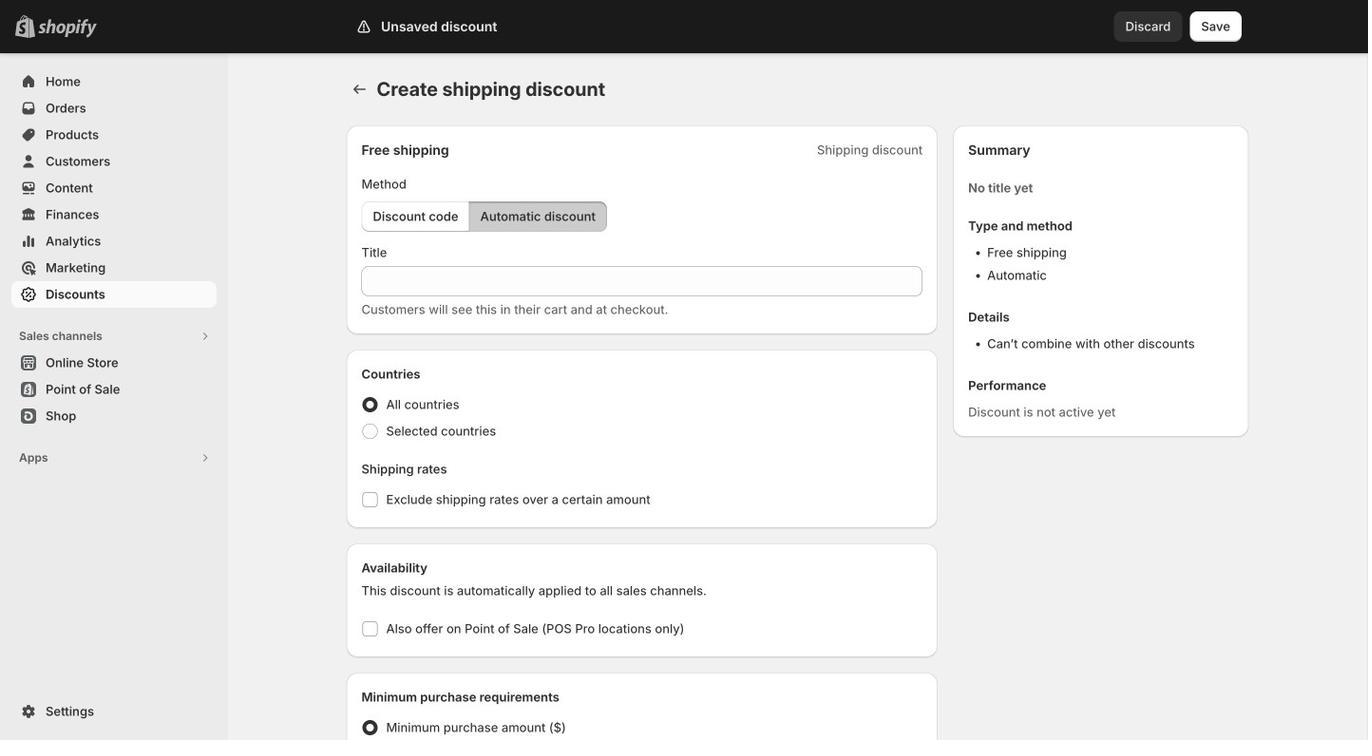 Task type: locate. For each thing, give the bounding box(es) containing it.
None text field
[[362, 266, 923, 296]]



Task type: vqa. For each thing, say whether or not it's contained in the screenshot.
top marketing app
no



Task type: describe. For each thing, give the bounding box(es) containing it.
shopify image
[[38, 19, 97, 38]]



